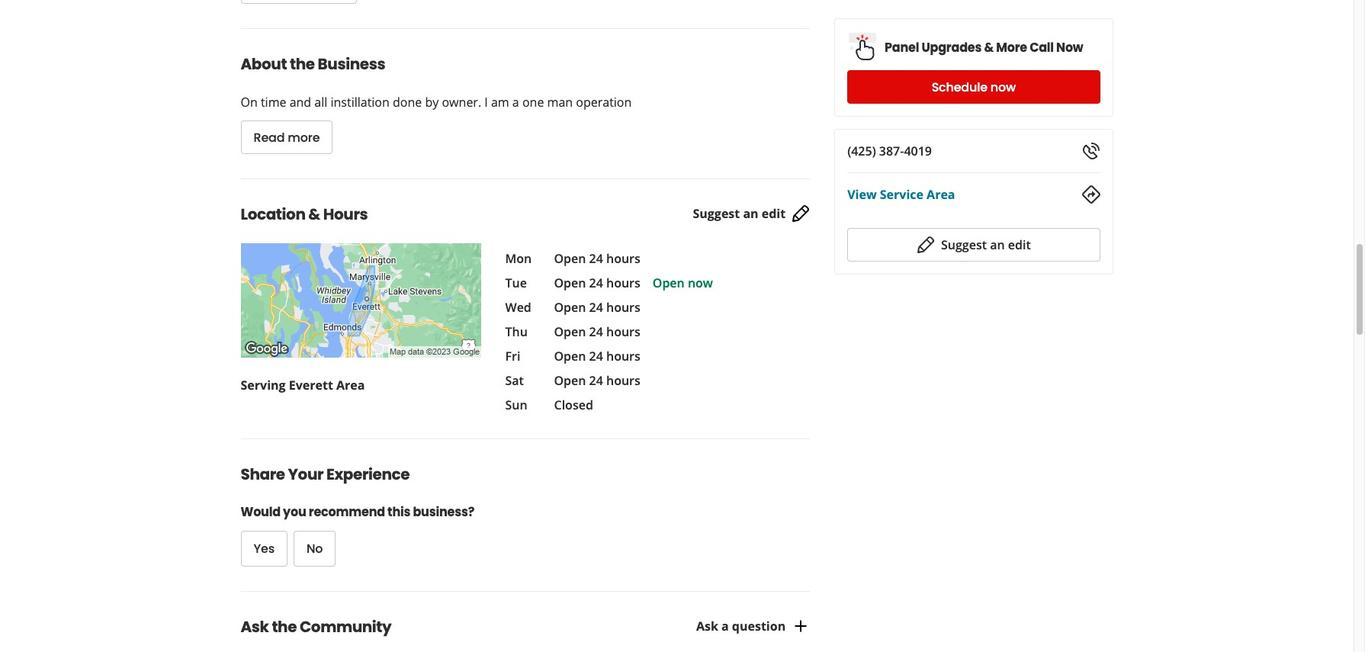 Task type: vqa. For each thing, say whether or not it's contained in the screenshot.


Task type: locate. For each thing, give the bounding box(es) containing it.
0 horizontal spatial suggest an edit
[[693, 205, 786, 222]]

0 horizontal spatial 24 pencil v2 image
[[792, 205, 810, 223]]

24
[[589, 250, 603, 267], [589, 275, 603, 291], [589, 299, 603, 316], [589, 323, 603, 340], [589, 348, 603, 365], [589, 372, 603, 389]]

1 horizontal spatial ask
[[697, 618, 719, 635]]

view service area link
[[848, 186, 956, 203]]

open for tue
[[554, 275, 586, 291]]

0 vertical spatial now
[[991, 78, 1016, 96]]

2 24 from the top
[[589, 275, 603, 291]]

24 pencil v2 image inside suggest an edit button
[[917, 236, 935, 254]]

24 for sat
[[589, 372, 603, 389]]

about
[[241, 53, 287, 75]]

a right am
[[513, 94, 519, 111]]

am
[[491, 94, 509, 111]]

24 for fri
[[589, 348, 603, 365]]

4 hours from the top
[[607, 323, 641, 340]]

6 hours from the top
[[607, 372, 641, 389]]

1 horizontal spatial edit
[[1008, 237, 1031, 253]]

0 horizontal spatial &
[[308, 204, 320, 225]]

no button
[[294, 531, 336, 567]]

tue
[[505, 275, 527, 291]]

2 hours from the top
[[607, 275, 641, 291]]

share your experience element
[[216, 439, 810, 567]]

1 vertical spatial edit
[[1008, 237, 1031, 253]]

& left hours
[[308, 204, 320, 225]]

area right everett
[[336, 377, 365, 394]]

fri
[[505, 348, 521, 365]]

group
[[241, 531, 702, 567]]

more
[[997, 39, 1028, 56]]

0 vertical spatial 24 pencil v2 image
[[792, 205, 810, 223]]

1 vertical spatial a
[[722, 618, 729, 635]]

1 vertical spatial now
[[688, 275, 713, 291]]

you
[[283, 504, 306, 521]]

hours for sat
[[607, 372, 641, 389]]

1 vertical spatial area
[[336, 377, 365, 394]]

0 horizontal spatial suggest
[[693, 205, 740, 222]]

1 vertical spatial 24 pencil v2 image
[[917, 236, 935, 254]]

the up and
[[290, 53, 315, 75]]

ask a question
[[697, 618, 786, 635]]

(425) 387-4019
[[848, 143, 932, 159]]

open
[[554, 250, 586, 267], [554, 275, 586, 291], [653, 275, 685, 291], [554, 299, 586, 316], [554, 323, 586, 340], [554, 348, 586, 365], [554, 372, 586, 389]]

0 horizontal spatial a
[[513, 94, 519, 111]]

edit inside suggest an edit button
[[1008, 237, 1031, 253]]

about the business element
[[216, 28, 810, 154]]

1 24 from the top
[[589, 250, 603, 267]]

time
[[261, 94, 286, 111]]

open 24 hours for thu
[[554, 323, 641, 340]]

1 horizontal spatial &
[[984, 39, 994, 56]]

suggest an edit link
[[693, 205, 810, 223]]

community
[[300, 616, 392, 638]]

read more
[[254, 129, 320, 146]]

sun
[[505, 397, 528, 414]]

open 24 hours
[[554, 250, 641, 267], [554, 275, 641, 291], [554, 299, 641, 316], [554, 323, 641, 340], [554, 348, 641, 365], [554, 372, 641, 389]]

read more button
[[241, 121, 333, 154]]

suggest
[[693, 205, 740, 222], [941, 237, 987, 253]]

0 vertical spatial &
[[984, 39, 994, 56]]

24 directions v2 image
[[1082, 185, 1101, 204]]

2 open 24 hours from the top
[[554, 275, 641, 291]]

location
[[241, 204, 306, 225]]

1 horizontal spatial now
[[991, 78, 1016, 96]]

3 24 from the top
[[589, 299, 603, 316]]

1 horizontal spatial suggest an edit
[[941, 237, 1031, 253]]

would
[[241, 504, 281, 521]]

area inside location & hours element
[[336, 377, 365, 394]]

i
[[485, 94, 488, 111]]

yes
[[254, 540, 275, 558]]

5 hours from the top
[[607, 348, 641, 365]]

hours for wed
[[607, 299, 641, 316]]

hours for mon
[[607, 250, 641, 267]]

0 vertical spatial a
[[513, 94, 519, 111]]

area
[[927, 186, 956, 203], [336, 377, 365, 394]]

hours for tue
[[607, 275, 641, 291]]

0 vertical spatial area
[[927, 186, 956, 203]]

the left community on the bottom of page
[[272, 616, 297, 638]]

0 vertical spatial an
[[743, 205, 759, 222]]

0 horizontal spatial an
[[743, 205, 759, 222]]

serving
[[241, 377, 286, 394]]

the
[[290, 53, 315, 75], [272, 616, 297, 638]]

0 vertical spatial suggest an edit
[[693, 205, 786, 222]]

now inside location & hours element
[[688, 275, 713, 291]]

1 vertical spatial an
[[990, 237, 1005, 253]]

1 horizontal spatial a
[[722, 618, 729, 635]]

on time and all instillation done by owner. i am a one man operation
[[241, 94, 632, 111]]

1 vertical spatial suggest
[[941, 237, 987, 253]]

ask
[[241, 616, 269, 638], [697, 618, 719, 635]]

&
[[984, 39, 994, 56], [308, 204, 320, 225]]

0 horizontal spatial now
[[688, 275, 713, 291]]

1 horizontal spatial suggest
[[941, 237, 987, 253]]

4 open 24 hours from the top
[[554, 323, 641, 340]]

1 vertical spatial the
[[272, 616, 297, 638]]

business
[[318, 53, 385, 75]]

view service area
[[848, 186, 956, 203]]

1 horizontal spatial 24 pencil v2 image
[[917, 236, 935, 254]]

by
[[425, 94, 439, 111]]

0 horizontal spatial area
[[336, 377, 365, 394]]

hours
[[607, 250, 641, 267], [607, 275, 641, 291], [607, 299, 641, 316], [607, 323, 641, 340], [607, 348, 641, 365], [607, 372, 641, 389]]

1 open 24 hours from the top
[[554, 250, 641, 267]]

a left question
[[722, 618, 729, 635]]

6 24 from the top
[[589, 372, 603, 389]]

open for thu
[[554, 323, 586, 340]]

all
[[315, 94, 328, 111]]

0 vertical spatial edit
[[762, 205, 786, 222]]

an
[[743, 205, 759, 222], [990, 237, 1005, 253]]

the for about
[[290, 53, 315, 75]]

open for sat
[[554, 372, 586, 389]]

instillation
[[331, 94, 390, 111]]

now inside schedule now button
[[991, 78, 1016, 96]]

mon
[[505, 250, 532, 267]]

4 24 from the top
[[589, 323, 603, 340]]

open for wed
[[554, 299, 586, 316]]

now
[[991, 78, 1016, 96], [688, 275, 713, 291]]

hours for fri
[[607, 348, 641, 365]]

ask the community
[[241, 616, 392, 638]]

group containing yes
[[241, 531, 702, 567]]

0 vertical spatial suggest
[[693, 205, 740, 222]]

1 vertical spatial suggest an edit
[[941, 237, 1031, 253]]

panel
[[885, 39, 920, 56]]

0 horizontal spatial ask
[[241, 616, 269, 638]]

1 vertical spatial &
[[308, 204, 320, 225]]

hours for thu
[[607, 323, 641, 340]]

0 horizontal spatial edit
[[762, 205, 786, 222]]

area right service
[[927, 186, 956, 203]]

edit
[[762, 205, 786, 222], [1008, 237, 1031, 253]]

an inside button
[[990, 237, 1005, 253]]

suggest an edit
[[693, 205, 786, 222], [941, 237, 1031, 253]]

24 pencil v2 image
[[792, 205, 810, 223], [917, 236, 935, 254]]

suggest inside button
[[941, 237, 987, 253]]

1 horizontal spatial area
[[927, 186, 956, 203]]

3 open 24 hours from the top
[[554, 299, 641, 316]]

1 hours from the top
[[607, 250, 641, 267]]

6 open 24 hours from the top
[[554, 372, 641, 389]]

5 24 from the top
[[589, 348, 603, 365]]

done
[[393, 94, 422, 111]]

on
[[241, 94, 258, 111]]

this
[[388, 504, 411, 521]]

5 open 24 hours from the top
[[554, 348, 641, 365]]

now for schedule now
[[991, 78, 1016, 96]]

0 vertical spatial the
[[290, 53, 315, 75]]

3 hours from the top
[[607, 299, 641, 316]]

question
[[732, 618, 786, 635]]

& left more
[[984, 39, 994, 56]]

a
[[513, 94, 519, 111], [722, 618, 729, 635]]

1 horizontal spatial an
[[990, 237, 1005, 253]]



Task type: describe. For each thing, give the bounding box(es) containing it.
wed
[[505, 299, 532, 316]]

open 24 hours for sat
[[554, 372, 641, 389]]

suggest an edit inside suggest an edit button
[[941, 237, 1031, 253]]

one
[[523, 94, 544, 111]]

ask for ask a question
[[697, 618, 719, 635]]

open for fri
[[554, 348, 586, 365]]

24 for thu
[[589, 323, 603, 340]]

4019
[[904, 143, 932, 159]]

call
[[1030, 39, 1054, 56]]

schedule now
[[932, 78, 1016, 96]]

387-
[[880, 143, 904, 159]]

share
[[241, 464, 285, 485]]

owner.
[[442, 94, 482, 111]]

open 24 hours for tue
[[554, 275, 641, 291]]

24 for tue
[[589, 275, 603, 291]]

and
[[290, 94, 311, 111]]

area for serving everett area
[[336, 377, 365, 394]]

share your experience
[[241, 464, 410, 485]]

the for ask
[[272, 616, 297, 638]]

read
[[254, 129, 285, 146]]

open 24 hours for mon
[[554, 250, 641, 267]]

no
[[307, 540, 323, 558]]

service
[[880, 186, 924, 203]]

would you recommend this business?
[[241, 504, 475, 521]]

view
[[848, 186, 877, 203]]

24 pencil v2 image inside location & hours element
[[792, 205, 810, 223]]

ask a question link
[[697, 617, 810, 636]]

suggest inside location & hours element
[[693, 205, 740, 222]]

location & hours
[[241, 204, 368, 225]]

24 for mon
[[589, 250, 603, 267]]

an inside location & hours element
[[743, 205, 759, 222]]

sat
[[505, 372, 524, 389]]

ask for ask the community
[[241, 616, 269, 638]]

open 24 hours for wed
[[554, 299, 641, 316]]

now
[[1057, 39, 1084, 56]]

upgrades
[[922, 39, 982, 56]]

group inside share your experience element
[[241, 531, 702, 567]]

24 add v2 image
[[792, 617, 810, 636]]

suggest an edit inside suggest an edit link
[[693, 205, 786, 222]]

everett
[[289, 377, 333, 394]]

schedule
[[932, 78, 988, 96]]

closed
[[554, 397, 593, 414]]

open now
[[653, 275, 713, 291]]

(425)
[[848, 143, 876, 159]]

more
[[288, 129, 320, 146]]

suggest an edit button
[[848, 228, 1101, 262]]

open for mon
[[554, 250, 586, 267]]

location & hours element
[[216, 179, 835, 414]]

panel upgrades & more call now
[[885, 39, 1084, 56]]

recommend
[[309, 504, 385, 521]]

about the business
[[241, 53, 385, 75]]

hours
[[323, 204, 368, 225]]

area for view service area
[[927, 186, 956, 203]]

experience
[[327, 464, 410, 485]]

yes button
[[241, 531, 288, 567]]

operation
[[576, 94, 632, 111]]

man
[[547, 94, 573, 111]]

now for open now
[[688, 275, 713, 291]]

business?
[[413, 504, 475, 521]]

24 phone v2 image
[[1082, 142, 1101, 160]]

your
[[288, 464, 324, 485]]

thu
[[505, 323, 528, 340]]

map image
[[241, 243, 481, 358]]

schedule now button
[[848, 70, 1101, 104]]

serving everett area
[[241, 377, 365, 394]]

open 24 hours for fri
[[554, 348, 641, 365]]

edit inside suggest an edit link
[[762, 205, 786, 222]]

24 for wed
[[589, 299, 603, 316]]



